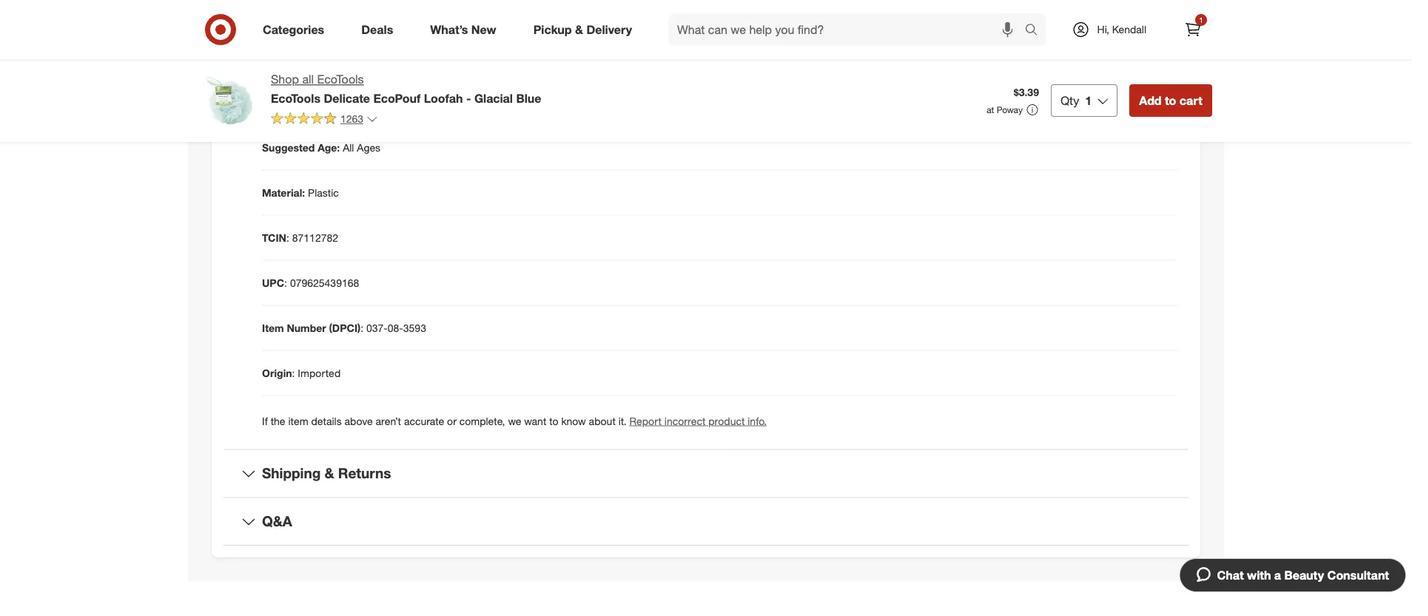Task type: describe. For each thing, give the bounding box(es) containing it.
info.
[[748, 415, 767, 428]]

imported
[[298, 367, 341, 380]]

2 our from the left
[[1120, 37, 1136, 50]]

q&a
[[262, 513, 292, 530]]

hang
[[731, 0, 756, 5]]

what's new
[[430, 22, 496, 37]]

a
[[1275, 569, 1281, 583]]

broken
[[994, 0, 1026, 5]]

of
[[1160, 0, 1169, 5]]

origin
[[262, 367, 292, 380]]

replace
[[790, 0, 828, 5]]

1263 link
[[271, 112, 378, 129]]

incorrect
[[665, 415, 706, 428]]

snip
[[1081, 0, 1100, 5]]

0 vertical spatial ecotools
[[317, 72, 364, 87]]

know
[[561, 415, 586, 428]]

add
[[1139, 93, 1162, 108]]

chat with a beauty consultant button
[[1180, 559, 1407, 593]]

& for pickup
[[575, 22, 583, 37]]

30
[[859, 0, 871, 5]]

visit
[[1099, 37, 1118, 50]]

product
[[709, 415, 745, 428]]

add to cart button
[[1130, 84, 1213, 117]]

q&a button
[[224, 499, 1189, 546]]

delivery
[[587, 22, 632, 37]]

ribbon,
[[922, 7, 955, 20]]

what's
[[430, 22, 468, 37]]

on
[[968, 37, 979, 50]]

in
[[1117, 0, 1125, 5]]

search button
[[1018, 13, 1054, 49]]

What can we help you find? suggestions appear below search field
[[669, 13, 1029, 46]]

loofah
[[424, 91, 463, 105]]

beauty
[[1285, 569, 1325, 583]]

item
[[262, 322, 284, 335]]

search
[[1018, 24, 1054, 38]]

at
[[987, 104, 995, 115]]

specifications button
[[224, 87, 1189, 134]]

and down the pouf at right top
[[902, 7, 919, 20]]

for
[[731, 37, 746, 50]]

1263
[[341, 112, 364, 125]]

every
[[831, 0, 856, 5]]

at poway
[[987, 104, 1023, 115]]

we
[[508, 415, 521, 428]]

delicate
[[324, 91, 370, 105]]

details
[[311, 415, 342, 428]]

material:
[[262, 186, 305, 199]]

report incorrect product info. button
[[630, 414, 767, 429]]

-
[[466, 91, 471, 105]]

tcin
[[262, 231, 286, 244]]

87112782
[[292, 231, 338, 244]]

cart
[[1180, 93, 1203, 108]]

unravel
[[767, 7, 801, 20]]

if
[[262, 415, 268, 428]]

qty 1
[[1061, 93, 1092, 108]]

blue
[[516, 91, 542, 105]]

center
[[1128, 0, 1158, 5]]

shop
[[271, 72, 299, 87]]

above
[[345, 415, 373, 428]]

all
[[302, 72, 314, 87]]

to inside button
[[1165, 93, 1177, 108]]

video
[[807, 37, 832, 50]]

down-
[[1029, 0, 1058, 5]]

and inside the for more online video tutorials, plus tips and tricks on how to use our sponges, visit our youtube channel.
[[919, 37, 937, 50]]

or
[[447, 415, 457, 428]]

pickup & delivery link
[[521, 13, 651, 46]]

want
[[524, 415, 547, 428]]

pouf
[[731, 7, 752, 20]]

to inside the for more online video tutorials, plus tips and tricks on how to use our sponges, visit our youtube channel.
[[1004, 37, 1014, 50]]

recyclable
[[935, 0, 983, 5]]

age:
[[318, 141, 340, 154]]

for more online video tutorials, plus tips and tricks on how to use our sponges, visit our youtube channel.
[[731, 37, 1177, 65]]

image of ecotools delicate ecopouf loofah - glacial blue image
[[200, 71, 259, 130]]

origin : imported
[[262, 367, 341, 380]]

chat
[[1217, 569, 1244, 583]]

hang to dry. replace every 30 days. pouf is recyclable if broken down- just snip tie in center of pouf to unravel and separate netting and ribbon, then recycle.
[[731, 0, 1169, 20]]

complete,
[[460, 415, 505, 428]]

plastic
[[308, 186, 339, 199]]

1 vertical spatial 1
[[1086, 93, 1092, 108]]



Task type: vqa. For each thing, say whether or not it's contained in the screenshot.


Task type: locate. For each thing, give the bounding box(es) containing it.
plus
[[877, 37, 897, 50]]

: for 079625439168
[[284, 277, 287, 290]]

suggested age: all ages
[[262, 141, 381, 154]]

separate
[[824, 7, 864, 20]]

shipping
[[262, 465, 321, 482]]

to left dry.
[[759, 0, 768, 5]]

1 horizontal spatial &
[[575, 22, 583, 37]]

to left use
[[1004, 37, 1014, 50]]

qty
[[1061, 93, 1080, 108]]

tips
[[899, 37, 916, 50]]

just
[[1061, 0, 1078, 5]]

what's new link
[[418, 13, 515, 46]]

ecotools
[[317, 72, 364, 87], [271, 91, 321, 105]]

online
[[776, 37, 804, 50]]

ages
[[357, 141, 381, 154]]

0 horizontal spatial &
[[325, 465, 334, 482]]

tutorials,
[[835, 37, 874, 50]]

0 vertical spatial &
[[575, 22, 583, 37]]

(dpci)
[[329, 322, 361, 335]]

if the item details above aren't accurate or complete, we want to know about it. report incorrect product info.
[[262, 415, 767, 428]]

categories
[[263, 22, 324, 37]]

is
[[925, 0, 933, 5]]

add to cart
[[1139, 93, 1203, 108]]

ecotools up delicate
[[317, 72, 364, 87]]

upc
[[262, 277, 284, 290]]

& right pickup
[[575, 22, 583, 37]]

& for shipping
[[325, 465, 334, 482]]

1 our from the left
[[1036, 37, 1051, 50]]

0 horizontal spatial our
[[1036, 37, 1051, 50]]

shop all ecotools ecotools delicate ecopouf loofah - glacial blue
[[271, 72, 542, 105]]

08-
[[388, 322, 403, 335]]

categories link
[[250, 13, 343, 46]]

about
[[589, 415, 616, 428]]

tie
[[1103, 0, 1114, 5]]

to right pouf
[[755, 7, 765, 20]]

glacial
[[475, 91, 513, 105]]

the
[[271, 415, 285, 428]]

: left 037-
[[361, 322, 364, 335]]

suggested
[[262, 141, 315, 154]]

: for imported
[[292, 367, 295, 380]]

kendall
[[1113, 23, 1147, 36]]

tcin : 87112782
[[262, 231, 338, 244]]

specifications
[[262, 102, 357, 119]]

use
[[1016, 37, 1033, 50]]

pouf
[[901, 0, 922, 5]]

our
[[1036, 37, 1051, 50], [1120, 37, 1136, 50]]

to
[[759, 0, 768, 5], [755, 7, 765, 20], [1004, 37, 1014, 50], [1165, 93, 1177, 108], [549, 415, 559, 428]]

new
[[471, 22, 496, 37]]

hi,
[[1098, 23, 1110, 36]]

tricks
[[940, 37, 965, 50]]

to right want
[[549, 415, 559, 428]]

1
[[1199, 15, 1204, 24], [1086, 93, 1092, 108]]

channel.
[[731, 52, 770, 65]]

3593
[[403, 322, 426, 335]]

0 vertical spatial 1
[[1199, 15, 1204, 24]]

: left imported at bottom left
[[292, 367, 295, 380]]

with
[[1248, 569, 1271, 583]]

: for 87112782
[[286, 231, 289, 244]]

1 horizontal spatial our
[[1120, 37, 1136, 50]]

and down replace
[[803, 7, 821, 20]]

1 link
[[1177, 13, 1210, 46]]

$3.39
[[1014, 86, 1039, 99]]

report
[[630, 415, 662, 428]]

item number (dpci) : 037-08-3593
[[262, 322, 426, 335]]

consultant
[[1328, 569, 1390, 583]]

0 horizontal spatial 1
[[1086, 93, 1092, 108]]

1 horizontal spatial 1
[[1199, 15, 1204, 24]]

aren't
[[376, 415, 401, 428]]

netting
[[867, 7, 899, 20]]

1 vertical spatial ecotools
[[271, 91, 321, 105]]

pickup & delivery
[[534, 22, 632, 37]]

our right use
[[1036, 37, 1051, 50]]

: left 87112782
[[286, 231, 289, 244]]

079625439168
[[290, 277, 359, 290]]

1 vertical spatial &
[[325, 465, 334, 482]]

deals link
[[349, 13, 412, 46]]

poway
[[997, 104, 1023, 115]]

chat with a beauty consultant
[[1217, 569, 1390, 583]]

: left 079625439168
[[284, 277, 287, 290]]

upc : 079625439168
[[262, 277, 359, 290]]

shipping & returns
[[262, 465, 391, 482]]

all
[[343, 141, 354, 154]]

ecotools down the shop
[[271, 91, 321, 105]]

youtube
[[1138, 37, 1177, 50]]

and right tips
[[919, 37, 937, 50]]

number
[[287, 322, 326, 335]]

1 right kendall in the top of the page
[[1199, 15, 1204, 24]]

then
[[958, 7, 978, 20]]

& inside dropdown button
[[325, 465, 334, 482]]

1 right the qty
[[1086, 93, 1092, 108]]

shipping & returns button
[[224, 451, 1189, 498]]

item
[[288, 415, 308, 428]]

accurate
[[404, 415, 444, 428]]

&
[[575, 22, 583, 37], [325, 465, 334, 482]]

returns
[[338, 465, 391, 482]]

more
[[749, 37, 773, 50]]

& left returns
[[325, 465, 334, 482]]

sponges,
[[1054, 37, 1096, 50]]

deals
[[361, 22, 393, 37]]

our down kendall in the top of the page
[[1120, 37, 1136, 50]]

it.
[[619, 415, 627, 428]]

to right "add"
[[1165, 93, 1177, 108]]



